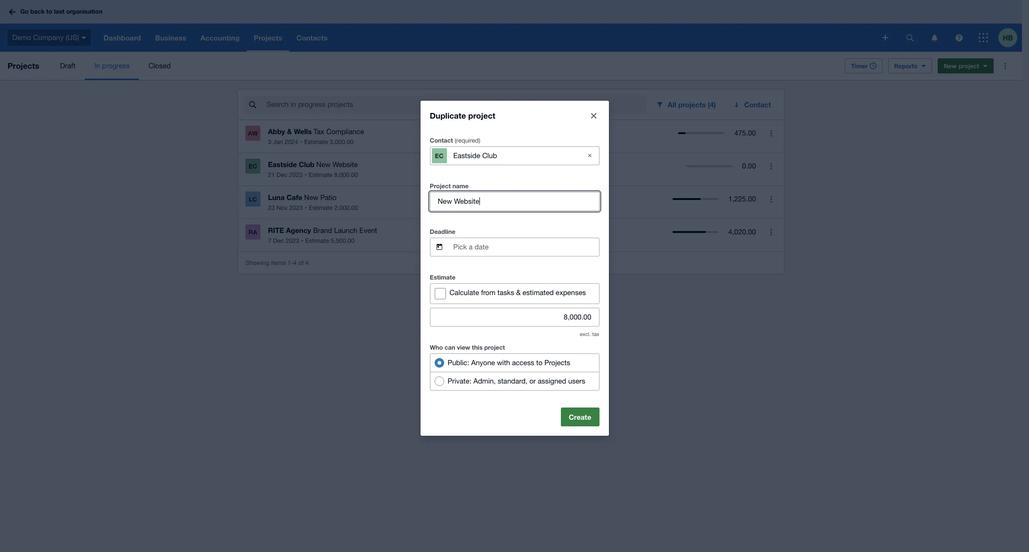 Task type: describe. For each thing, give the bounding box(es) containing it.
in progress
[[94, 62, 130, 70]]

2 vertical spatial project
[[485, 344, 505, 351]]

in progress link
[[85, 52, 139, 80]]

3,000.00
[[330, 139, 354, 146]]

Project name field
[[431, 193, 599, 210]]

tax
[[593, 332, 600, 337]]

closed
[[149, 62, 171, 70]]

lc
[[249, 196, 257, 203]]

access
[[512, 359, 535, 367]]

go back to last organisation link
[[6, 3, 108, 20]]

event
[[360, 227, 377, 235]]

all
[[668, 100, 677, 109]]

2023 for cafe
[[289, 205, 303, 212]]

closed link
[[139, 52, 180, 80]]

estimate inside duplicate project dialog
[[430, 274, 456, 281]]

create button
[[561, 408, 600, 427]]

view
[[457, 344, 471, 351]]

group inside duplicate project dialog
[[430, 354, 600, 391]]

all projects (4) button
[[650, 95, 724, 114]]

4,020.00
[[729, 228, 757, 236]]

assigned
[[538, 377, 567, 385]]

company
[[33, 33, 64, 41]]

public:
[[448, 359, 470, 367]]

website
[[333, 161, 358, 169]]

admin,
[[474, 377, 496, 385]]

navigation inside hb banner
[[97, 24, 877, 52]]

demo company (us) button
[[0, 24, 97, 52]]

club
[[299, 160, 315, 169]]

close image
[[591, 113, 597, 119]]

contact for contact (required)
[[430, 136, 453, 144]]

clear image
[[581, 146, 600, 165]]

hb button
[[999, 24, 1023, 52]]

demo
[[12, 33, 31, 41]]

Find or create a contact field
[[453, 147, 577, 165]]

all projects (4)
[[668, 100, 717, 109]]

close button
[[585, 106, 604, 125]]

showing items 1-4 of 4
[[246, 259, 309, 267]]

timer button
[[846, 58, 883, 74]]

private: admin, standard, or assigned users
[[448, 377, 586, 385]]

last
[[54, 8, 65, 15]]

with
[[497, 359, 511, 367]]

who
[[430, 344, 443, 351]]

0 vertical spatial projects
[[8, 61, 39, 71]]

1,225.00
[[729, 195, 757, 203]]

estimate inside luna cafe new patio 23 nov 2023 • estimate 2,000.00
[[309, 205, 333, 212]]

2024
[[285, 139, 299, 146]]

items
[[271, 259, 286, 267]]

to inside go back to last organisation link
[[46, 8, 52, 15]]

1-
[[288, 259, 293, 267]]

calculate
[[450, 289, 480, 297]]

eastside
[[268, 160, 297, 169]]

of
[[299, 259, 304, 267]]

wells
[[294, 127, 312, 136]]

timer
[[852, 62, 869, 70]]

showing
[[246, 259, 269, 267]]

dec inside rite agency brand launch event 7 dec 2023 • estimate 5,500.00
[[273, 238, 284, 245]]

& inside duplicate project dialog
[[517, 289, 521, 297]]

draft
[[60, 62, 76, 70]]

go back to last organisation
[[20, 8, 103, 15]]

contact for contact
[[745, 100, 772, 109]]

7
[[268, 238, 272, 245]]

cafe
[[287, 193, 303, 202]]

excl.
[[580, 332, 591, 337]]

tasks
[[498, 289, 515, 297]]

475.00
[[735, 129, 757, 137]]

patio
[[321, 194, 337, 202]]

project
[[430, 182, 451, 190]]

to inside group
[[537, 359, 543, 367]]

aw
[[248, 130, 258, 137]]

• inside rite agency brand launch event 7 dec 2023 • estimate 5,500.00
[[301, 238, 304, 245]]

abby & wells tax compliance 3 jan 2024 • estimate 3,000.00
[[268, 127, 364, 146]]

new for eastside club
[[317, 161, 331, 169]]

users
[[569, 377, 586, 385]]

3
[[268, 139, 272, 146]]

launch
[[334, 227, 358, 235]]

reports
[[895, 62, 918, 70]]

reports button
[[889, 58, 933, 74]]

new project button
[[938, 58, 995, 74]]

duplicate project dialog
[[421, 101, 609, 436]]

2 4 from the left
[[306, 259, 309, 267]]

(4)
[[708, 100, 717, 109]]

projects inside group
[[545, 359, 571, 367]]

2023 for club
[[289, 172, 303, 179]]

project for new project
[[959, 62, 980, 70]]

estimated
[[523, 289, 554, 297]]

hb banner
[[0, 0, 1023, 52]]

anyone
[[472, 359, 495, 367]]

jan
[[273, 139, 283, 146]]



Task type: vqa. For each thing, say whether or not it's contained in the screenshot.


Task type: locate. For each thing, give the bounding box(es) containing it.
new inside eastside club new website 21 dec 2023 • estimate 8,000.00
[[317, 161, 331, 169]]

0 horizontal spatial &
[[287, 127, 292, 136]]

1 4 from the left
[[293, 259, 297, 267]]

0 vertical spatial contact
[[745, 100, 772, 109]]

1 horizontal spatial to
[[537, 359, 543, 367]]

1 vertical spatial contact
[[430, 136, 453, 144]]

new right cafe
[[304, 194, 319, 202]]

0 horizontal spatial ec
[[249, 163, 257, 170]]

estimate inside abby & wells tax compliance 3 jan 2024 • estimate 3,000.00
[[304, 139, 328, 146]]

ec left eastside
[[249, 163, 257, 170]]

luna cafe new patio 23 nov 2023 • estimate 2,000.00
[[268, 193, 358, 212]]

& up 2024
[[287, 127, 292, 136]]

2023 down club
[[289, 172, 303, 179]]

new right club
[[317, 161, 331, 169]]

1 vertical spatial projects
[[545, 359, 571, 367]]

project inside popup button
[[959, 62, 980, 70]]

ec down contact (required)
[[435, 152, 444, 160]]

compliance
[[327, 128, 364, 136]]

0 horizontal spatial svg image
[[9, 9, 16, 15]]

estimate inside eastside club new website 21 dec 2023 • estimate 8,000.00
[[309, 172, 333, 179]]

projects down the demo
[[8, 61, 39, 71]]

name
[[453, 182, 469, 190]]

organisation
[[66, 8, 103, 15]]

contact inside duplicate project dialog
[[430, 136, 453, 144]]

0 vertical spatial project
[[959, 62, 980, 70]]

demo company (us)
[[12, 33, 79, 41]]

svg image
[[907, 34, 914, 41], [932, 34, 938, 41], [956, 34, 963, 41], [81, 37, 86, 39]]

ec
[[435, 152, 444, 160], [249, 163, 257, 170]]

contact up 475.00
[[745, 100, 772, 109]]

excl. tax
[[580, 332, 600, 337]]

• down agency
[[301, 238, 304, 245]]

estimate
[[304, 139, 328, 146], [309, 172, 333, 179], [309, 205, 333, 212], [305, 238, 329, 245], [430, 274, 456, 281]]

projects up assigned at the bottom of the page
[[545, 359, 571, 367]]

from
[[481, 289, 496, 297]]

public: anyone with access to projects
[[448, 359, 571, 367]]

estimate down the patio
[[309, 205, 333, 212]]

svg image left hb
[[980, 33, 989, 42]]

1 horizontal spatial ec
[[435, 152, 444, 160]]

•
[[300, 139, 303, 146], [305, 172, 307, 179], [305, 205, 307, 212], [301, 238, 304, 245]]

0 vertical spatial dec
[[277, 172, 288, 179]]

ra
[[249, 229, 257, 236]]

project for duplicate project
[[469, 111, 496, 120]]

21
[[268, 172, 275, 179]]

0 vertical spatial 2023
[[289, 172, 303, 179]]

duplicate project
[[430, 111, 496, 120]]

to right access
[[537, 359, 543, 367]]

navigation
[[97, 24, 877, 52]]

• inside abby & wells tax compliance 3 jan 2024 • estimate 3,000.00
[[300, 139, 303, 146]]

calculate from tasks & estimated expenses
[[450, 289, 586, 297]]

can
[[445, 344, 456, 351]]

new
[[945, 62, 958, 70], [317, 161, 331, 169], [304, 194, 319, 202]]

1 vertical spatial 2023
[[289, 205, 303, 212]]

• up agency
[[305, 205, 307, 212]]

4
[[293, 259, 297, 267], [306, 259, 309, 267]]

progress
[[102, 62, 130, 70]]

new right reports popup button
[[945, 62, 958, 70]]

svg image inside demo company (us) popup button
[[81, 37, 86, 39]]

estimate up calculate
[[430, 274, 456, 281]]

1 horizontal spatial projects
[[545, 359, 571, 367]]

new inside luna cafe new patio 23 nov 2023 • estimate 2,000.00
[[304, 194, 319, 202]]

private:
[[448, 377, 472, 385]]

2023 inside luna cafe new patio 23 nov 2023 • estimate 2,000.00
[[289, 205, 303, 212]]

0.00
[[743, 162, 757, 170]]

agency
[[286, 226, 311, 235]]

contact inside 'popup button'
[[745, 100, 772, 109]]

estimate inside rite agency brand launch event 7 dec 2023 • estimate 5,500.00
[[305, 238, 329, 245]]

0 vertical spatial ec
[[435, 152, 444, 160]]

0 horizontal spatial projects
[[8, 61, 39, 71]]

1 horizontal spatial 4
[[306, 259, 309, 267]]

1 vertical spatial dec
[[273, 238, 284, 245]]

rite agency brand launch event 7 dec 2023 • estimate 5,500.00
[[268, 226, 377, 245]]

2023 inside rite agency brand launch event 7 dec 2023 • estimate 5,500.00
[[286, 238, 300, 245]]

1 horizontal spatial &
[[517, 289, 521, 297]]

2023 down agency
[[286, 238, 300, 245]]

contact (required)
[[430, 136, 481, 144]]

• inside eastside club new website 21 dec 2023 • estimate 8,000.00
[[305, 172, 307, 179]]

nov
[[277, 205, 288, 212]]

2 vertical spatial new
[[304, 194, 319, 202]]

projects
[[8, 61, 39, 71], [545, 359, 571, 367]]

0 horizontal spatial 4
[[293, 259, 297, 267]]

• inside luna cafe new patio 23 nov 2023 • estimate 2,000.00
[[305, 205, 307, 212]]

1 vertical spatial ec
[[249, 163, 257, 170]]

23
[[268, 205, 275, 212]]

estimate down brand in the left top of the page
[[305, 238, 329, 245]]

4 right of
[[306, 259, 309, 267]]

1 vertical spatial project
[[469, 111, 496, 120]]

project name
[[430, 182, 469, 190]]

in
[[94, 62, 100, 70]]

2 horizontal spatial svg image
[[980, 33, 989, 42]]

2023 down cafe
[[289, 205, 303, 212]]

to
[[46, 8, 52, 15], [537, 359, 543, 367]]

5,500.00
[[331, 238, 355, 245]]

expenses
[[556, 289, 586, 297]]

group containing public: anyone with access to projects
[[430, 354, 600, 391]]

&
[[287, 127, 292, 136], [517, 289, 521, 297]]

rite
[[268, 226, 284, 235]]

to left last
[[46, 8, 52, 15]]

(required)
[[455, 137, 481, 144]]

go
[[20, 8, 29, 15]]

standard,
[[498, 377, 528, 385]]

svg image up reports popup button
[[883, 35, 889, 41]]

• down club
[[305, 172, 307, 179]]

dec right 21
[[277, 172, 288, 179]]

contact down duplicate
[[430, 136, 453, 144]]

0 horizontal spatial contact
[[430, 136, 453, 144]]

abby
[[268, 127, 285, 136]]

0 horizontal spatial to
[[46, 8, 52, 15]]

0 vertical spatial new
[[945, 62, 958, 70]]

& right the tasks
[[517, 289, 521, 297]]

contact
[[745, 100, 772, 109], [430, 136, 453, 144]]

svg image
[[9, 9, 16, 15], [980, 33, 989, 42], [883, 35, 889, 41]]

dec right the 7
[[273, 238, 284, 245]]

2023 inside eastside club new website 21 dec 2023 • estimate 8,000.00
[[289, 172, 303, 179]]

e.g. 10,000.00 field
[[431, 309, 599, 326]]

new inside popup button
[[945, 62, 958, 70]]

duplicate
[[430, 111, 466, 120]]

0 vertical spatial to
[[46, 8, 52, 15]]

projects
[[679, 100, 706, 109]]

luna
[[268, 193, 285, 202]]

dec inside eastside club new website 21 dec 2023 • estimate 8,000.00
[[277, 172, 288, 179]]

who can view this project
[[430, 344, 505, 351]]

this
[[472, 344, 483, 351]]

or
[[530, 377, 536, 385]]

project
[[959, 62, 980, 70], [469, 111, 496, 120], [485, 344, 505, 351]]

ec inside dialog
[[435, 152, 444, 160]]

tax
[[314, 128, 325, 136]]

2023
[[289, 172, 303, 179], [289, 205, 303, 212], [286, 238, 300, 245]]

estimate down club
[[309, 172, 333, 179]]

dec
[[277, 172, 288, 179], [273, 238, 284, 245]]

1 horizontal spatial contact
[[745, 100, 772, 109]]

deadline
[[430, 228, 456, 235]]

2,000.00
[[335, 205, 358, 212]]

svg image left go
[[9, 9, 16, 15]]

• right 2024
[[300, 139, 303, 146]]

1 vertical spatial to
[[537, 359, 543, 367]]

new for luna cafe
[[304, 194, 319, 202]]

svg image inside go back to last organisation link
[[9, 9, 16, 15]]

back
[[30, 8, 45, 15]]

1 horizontal spatial svg image
[[883, 35, 889, 41]]

4 left of
[[293, 259, 297, 267]]

group
[[430, 354, 600, 391]]

estimate down tax
[[304, 139, 328, 146]]

contact button
[[728, 95, 779, 114]]

Search in progress projects search field
[[266, 96, 647, 114]]

draft link
[[51, 52, 85, 80]]

hb
[[1004, 33, 1014, 42]]

Deadline field
[[453, 238, 599, 256]]

0 vertical spatial &
[[287, 127, 292, 136]]

1 vertical spatial new
[[317, 161, 331, 169]]

1 vertical spatial &
[[517, 289, 521, 297]]

& inside abby & wells tax compliance 3 jan 2024 • estimate 3,000.00
[[287, 127, 292, 136]]

8,000.00
[[334, 172, 358, 179]]

2 vertical spatial 2023
[[286, 238, 300, 245]]

(us)
[[66, 33, 79, 41]]

brand
[[313, 227, 332, 235]]

create
[[569, 413, 592, 422]]



